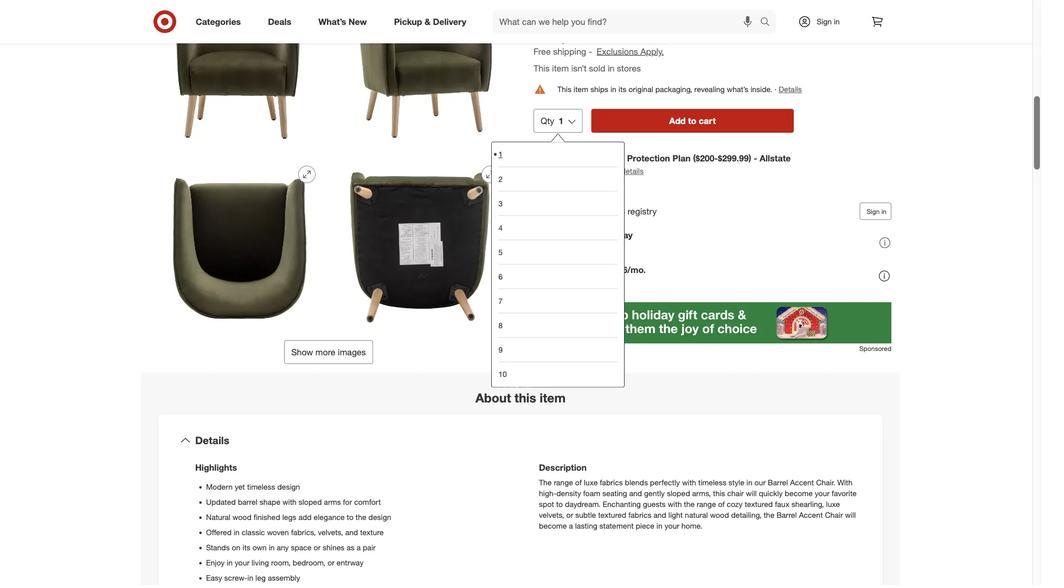 Task type: locate. For each thing, give the bounding box(es) containing it.
updated
[[206, 498, 236, 507]]

any
[[277, 543, 289, 553]]

leg
[[256, 574, 266, 583]]

0 vertical spatial its
[[619, 85, 627, 94]]

1 vertical spatial its
[[243, 543, 250, 553]]

$26/mo.
[[614, 265, 646, 276]]

modern barrel accent chair - wovenbyrd, 5 of 16 image
[[150, 157, 324, 332]]

1 vertical spatial 2
[[499, 174, 503, 184]]

to right ship at right top
[[554, 17, 563, 28]]

and down blends
[[629, 489, 642, 499]]

1 horizontal spatial your
[[665, 522, 680, 531]]

1 horizontal spatial this
[[713, 489, 725, 499]]

1 horizontal spatial sign
[[867, 208, 880, 216]]

- left allstate at top
[[754, 153, 758, 164]]

of left cozy
[[718, 500, 725, 510]]

in inside sign in button
[[882, 208, 887, 216]]

design up texture
[[369, 513, 391, 523]]

details inside dropdown button
[[195, 434, 229, 447]]

classic
[[242, 528, 265, 538]]

0 horizontal spatial design
[[277, 483, 300, 492]]

1 vertical spatial this
[[558, 85, 572, 94]]

what's
[[319, 16, 346, 27]]

0 vertical spatial your
[[815, 489, 830, 499]]

free
[[534, 46, 551, 57]]

velvets, down spot
[[539, 511, 564, 520]]

sloped inside description the range of luxe fabrics blends perfectly with timeless style in our barrel accent chair. with high-density foam seating and gently sloped arms, this chair will quickly become your favorite spot to daydream. enchanting guests with the range of cozy textured faux shearling, luxe velvets, or subtle textured fabrics and light natural wood detailing, the barrel accent chair will become a lasting statement piece in your home.
[[667, 489, 690, 499]]

advertisement region
[[534, 303, 892, 344]]

0 horizontal spatial of
[[575, 478, 582, 488]]

1 vertical spatial design
[[369, 513, 391, 523]]

0 vertical spatial textured
[[745, 500, 773, 510]]

8
[[499, 321, 503, 330]]

0 horizontal spatial details
[[195, 434, 229, 447]]

a
[[569, 522, 573, 531], [357, 543, 361, 553]]

$299.99)
[[718, 153, 752, 164]]

cart
[[699, 116, 716, 126]]

·
[[775, 85, 777, 94], [585, 166, 587, 176]]

barrel down "faux"
[[777, 511, 797, 520]]

timeless up "arms,"
[[698, 478, 727, 488]]

get
[[534, 34, 548, 44]]

0 vertical spatial velvets,
[[539, 511, 564, 520]]

every
[[593, 230, 616, 241]]

or left subtle
[[567, 511, 573, 520]]

· for packaging,
[[775, 85, 777, 94]]

1 vertical spatial textured
[[598, 511, 627, 520]]

None checkbox
[[534, 160, 545, 171]]

1 vertical spatial your
[[665, 522, 680, 531]]

0 horizontal spatial and
[[345, 528, 358, 538]]

enjoy in your living room, bedroom, or entrway
[[206, 559, 364, 568]]

What can we help you find? suggestions appear below search field
[[493, 10, 763, 34]]

add
[[669, 116, 686, 126]]

item left ships
[[574, 85, 589, 94]]

1 vertical spatial -
[[754, 153, 758, 164]]

in
[[834, 17, 840, 26], [608, 63, 615, 73], [611, 85, 617, 94], [882, 208, 887, 216], [747, 478, 753, 488], [657, 522, 663, 531], [234, 528, 240, 538], [269, 543, 275, 553], [227, 559, 233, 568], [247, 574, 253, 583]]

1 vertical spatial and
[[654, 511, 667, 520]]

item for ships
[[574, 85, 589, 94]]

range up "density" on the bottom right of page
[[554, 478, 573, 488]]

furniture
[[588, 153, 625, 164]]

1 horizontal spatial 1
[[559, 116, 564, 126]]

daydream.
[[565, 500, 601, 510]]

save
[[555, 230, 575, 241]]

details up highlights
[[195, 434, 229, 447]]

of up "density" on the bottom right of page
[[575, 478, 582, 488]]

1 vertical spatial item
[[574, 85, 589, 94]]

1 horizontal spatial of
[[718, 500, 725, 510]]

1 horizontal spatial textured
[[745, 500, 773, 510]]

0 vertical spatial design
[[277, 483, 300, 492]]

categories link
[[187, 10, 255, 34]]

1 vertical spatial sign
[[867, 208, 880, 216]]

2 horizontal spatial and
[[654, 511, 667, 520]]

0 vertical spatial item
[[552, 63, 569, 73]]

a left pair
[[357, 543, 361, 553]]

become
[[785, 489, 813, 499], [539, 522, 567, 531]]

· inside 2 year furniture protection plan ($200-$299.99) - allstate $35.00 · see plan details
[[585, 166, 587, 176]]

textured up statement
[[598, 511, 627, 520]]

10 link
[[499, 362, 618, 386]]

barrel up quickly
[[768, 478, 788, 488]]

2 link
[[499, 167, 618, 191]]

will
[[746, 489, 757, 499]]

image gallery element
[[150, 0, 508, 365]]

0 vertical spatial sign
[[817, 17, 832, 26]]

0 vertical spatial sign in
[[817, 17, 840, 26]]

0 vertical spatial range
[[554, 478, 573, 488]]

7 link
[[499, 289, 618, 313]]

1 vertical spatial luxe
[[826, 500, 840, 510]]

this right about at the bottom of the page
[[515, 391, 536, 406]]

barrel
[[238, 498, 258, 507]]

fabrics up piece
[[629, 511, 652, 520]]

- inside 2 year furniture protection plan ($200-$299.99) - allstate $35.00 · see plan details
[[754, 153, 758, 164]]

wood down cozy
[[710, 511, 729, 520]]

plan
[[673, 153, 691, 164]]

add to cart button
[[591, 109, 794, 133]]

0 vertical spatial ·
[[775, 85, 777, 94]]

2 inside 2 year furniture protection plan ($200-$299.99) - allstate $35.00 · see plan details
[[560, 153, 565, 164]]

become down spot
[[539, 522, 567, 531]]

details right the 'inside.'
[[779, 85, 802, 94]]

by
[[557, 34, 567, 44]]

5 link
[[499, 240, 618, 264]]

its right on
[[243, 543, 250, 553]]

1 horizontal spatial -
[[754, 153, 758, 164]]

fabrics up seating
[[600, 478, 623, 488]]

high-
[[539, 489, 557, 499]]

3 link
[[499, 191, 618, 215]]

its left the original
[[619, 85, 627, 94]]

4
[[499, 223, 503, 233]]

the down quickly
[[764, 511, 775, 520]]

0 horizontal spatial range
[[554, 478, 573, 488]]

1 horizontal spatial ·
[[775, 85, 777, 94]]

sign
[[817, 17, 832, 26], [867, 208, 880, 216]]

0 horizontal spatial sloped
[[299, 498, 322, 507]]

this left chair
[[713, 489, 725, 499]]

· right the 'inside.'
[[775, 85, 777, 94]]

easy
[[206, 574, 222, 583]]

item down 10 link
[[540, 391, 566, 406]]

1 right qty on the top right of the page
[[559, 116, 564, 126]]

get it by wed, nov 22 free shipping - exclusions apply.
[[534, 34, 664, 57]]

2 vertical spatial and
[[345, 528, 358, 538]]

0 horizontal spatial this
[[534, 63, 550, 73]]

velvets, down elegance at bottom left
[[318, 528, 343, 538]]

1 horizontal spatial a
[[569, 522, 573, 531]]

to right add
[[688, 116, 697, 126]]

your down light
[[665, 522, 680, 531]]

chair will
[[825, 511, 856, 520]]

0 vertical spatial a
[[569, 522, 573, 531]]

on
[[232, 543, 240, 553]]

1 vertical spatial details
[[195, 434, 229, 447]]

design up updated barrel shape with sloped arms for comfort
[[277, 483, 300, 492]]

1 horizontal spatial sign in
[[867, 208, 887, 216]]

1 vertical spatial ·
[[585, 166, 587, 176]]

$35.00
[[560, 167, 583, 176]]

description the range of luxe fabrics blends perfectly with timeless style in our barrel accent chair. with high-density foam seating and gently sloped arms, this chair will quickly become your favorite spot to daydream. enchanting guests with the range of cozy textured faux shearling, luxe velvets, or subtle textured fabrics and light natural wood detailing, the barrel accent chair will become a lasting statement piece in your home.
[[539, 463, 857, 531]]

as left low
[[573, 265, 583, 276]]

your
[[815, 489, 830, 499], [665, 522, 680, 531], [235, 559, 250, 568]]

1 horizontal spatial timeless
[[698, 478, 727, 488]]

0 horizontal spatial its
[[243, 543, 250, 553]]

0 vertical spatial become
[[785, 489, 813, 499]]

with up light
[[668, 500, 682, 510]]

0 horizontal spatial become
[[539, 522, 567, 531]]

to right spot
[[556, 500, 563, 510]]

textured
[[745, 500, 773, 510], [598, 511, 627, 520]]

shearling,
[[792, 500, 824, 510]]

a left the lasting
[[569, 522, 573, 531]]

range
[[554, 478, 573, 488], [697, 500, 716, 510]]

0 horizontal spatial luxe
[[584, 478, 598, 488]]

wed,
[[569, 34, 588, 44]]

wood down barrel
[[233, 513, 252, 523]]

0 horizontal spatial sign
[[817, 17, 832, 26]]

9 link
[[499, 338, 618, 362]]

1 horizontal spatial design
[[369, 513, 391, 523]]

this down isn't
[[558, 85, 572, 94]]

0 horizontal spatial ·
[[585, 166, 587, 176]]

and down "guests"
[[654, 511, 667, 520]]

1 horizontal spatial wood
[[710, 511, 729, 520]]

sold
[[589, 63, 606, 73]]

as right low
[[602, 265, 611, 276]]

1 horizontal spatial as
[[573, 265, 583, 276]]

accent down shearling,
[[799, 511, 823, 520]]

apply.
[[641, 46, 664, 57]]

0 horizontal spatial sign in
[[817, 17, 840, 26]]

1 horizontal spatial velvets,
[[539, 511, 564, 520]]

1 vertical spatial fabrics
[[629, 511, 652, 520]]

the down "comfort" on the bottom left of page
[[356, 513, 367, 523]]

0 horizontal spatial textured
[[598, 511, 627, 520]]

modern barrel accent chair - wovenbyrd, 6 of 16 image
[[333, 157, 508, 332]]

design
[[277, 483, 300, 492], [369, 513, 391, 523]]

your down on
[[235, 559, 250, 568]]

1 horizontal spatial its
[[619, 85, 627, 94]]

shape
[[260, 498, 280, 507]]

fabrics
[[600, 478, 623, 488], [629, 511, 652, 520]]

1 horizontal spatial details
[[779, 85, 802, 94]]

0 horizontal spatial as
[[347, 543, 355, 553]]

1 horizontal spatial this
[[558, 85, 572, 94]]

luxe up the "foam"
[[584, 478, 598, 488]]

easy screw-in leg assembly
[[206, 574, 300, 583]]

nov
[[591, 34, 606, 44]]

1 up 3
[[499, 150, 503, 159]]

- inside get it by wed, nov 22 free shipping - exclusions apply.
[[589, 46, 592, 57]]

0 vertical spatial this
[[515, 391, 536, 406]]

detailing,
[[731, 511, 762, 520]]

fabrics,
[[291, 528, 316, 538]]

1 vertical spatial range
[[697, 500, 716, 510]]

home.
[[682, 522, 703, 531]]

sloped up add
[[299, 498, 322, 507]]

finished
[[254, 513, 280, 523]]

item left isn't
[[552, 63, 569, 73]]

to
[[554, 17, 563, 28], [688, 116, 697, 126], [556, 500, 563, 510], [347, 513, 354, 523]]

2 up 3
[[499, 174, 503, 184]]

2 vertical spatial your
[[235, 559, 250, 568]]

1 vertical spatial this
[[713, 489, 725, 499]]

0 horizontal spatial a
[[357, 543, 361, 553]]

as up entrway on the left
[[347, 543, 355, 553]]

this down free
[[534, 63, 550, 73]]

1 horizontal spatial range
[[697, 500, 716, 510]]

timeless
[[698, 478, 727, 488], [247, 483, 275, 492]]

0 horizontal spatial the
[[356, 513, 367, 523]]

2 left year
[[560, 153, 565, 164]]

1 horizontal spatial become
[[785, 489, 813, 499]]

- down nov
[[589, 46, 592, 57]]

enjoy
[[206, 559, 225, 568]]

· left see
[[585, 166, 587, 176]]

1 horizontal spatial sloped
[[667, 489, 690, 499]]

0 horizontal spatial -
[[589, 46, 592, 57]]

range down "arms,"
[[697, 500, 716, 510]]

0 horizontal spatial this
[[515, 391, 536, 406]]

luxe up chair will
[[826, 500, 840, 510]]

exclusions apply. link
[[597, 46, 664, 57]]

or right create
[[584, 206, 592, 217]]

faux
[[775, 500, 790, 510]]

with up legs
[[283, 498, 297, 507]]

create or manage registry
[[555, 206, 657, 217]]

blends
[[625, 478, 648, 488]]

sign in
[[817, 17, 840, 26], [867, 208, 887, 216]]

1 vertical spatial sign in
[[867, 208, 887, 216]]

1
[[559, 116, 564, 126], [499, 150, 503, 159]]

0 vertical spatial luxe
[[584, 478, 598, 488]]

the up natural
[[684, 500, 695, 510]]

6 link
[[499, 264, 618, 289]]

timeless up shape
[[247, 483, 275, 492]]

this
[[515, 391, 536, 406], [713, 489, 725, 499]]

the
[[684, 500, 695, 510], [764, 511, 775, 520], [356, 513, 367, 523]]

or
[[584, 206, 592, 217], [567, 511, 573, 520], [314, 543, 321, 553], [328, 559, 335, 568]]

0 horizontal spatial fabrics
[[600, 478, 623, 488]]

become up shearling,
[[785, 489, 813, 499]]

· for $299.99)
[[585, 166, 587, 176]]

0 horizontal spatial 1
[[499, 150, 503, 159]]

0 horizontal spatial 2
[[499, 174, 503, 184]]

0 vertical spatial accent
[[790, 478, 814, 488]]

2 horizontal spatial the
[[764, 511, 775, 520]]

2 year furniture protection plan ($200-$299.99) - allstate $35.00 · see plan details
[[560, 153, 791, 176]]

pickup
[[394, 16, 422, 27]]

1 horizontal spatial 2
[[560, 153, 565, 164]]

manage
[[594, 206, 625, 217]]

1 vertical spatial become
[[539, 522, 567, 531]]

textured down will
[[745, 500, 773, 510]]

your down chair.
[[815, 489, 830, 499]]

1 vertical spatial accent
[[799, 511, 823, 520]]

description
[[539, 463, 587, 473]]

0 vertical spatial this
[[534, 63, 550, 73]]

and left texture
[[345, 528, 358, 538]]

natural wood finished legs add elegance to the design
[[206, 513, 391, 523]]

see plan details button
[[589, 166, 644, 177]]

show more images button
[[284, 341, 373, 365]]

1 horizontal spatial fabrics
[[629, 511, 652, 520]]

about
[[476, 391, 511, 406]]

sign inside sign in button
[[867, 208, 880, 216]]

barrel
[[768, 478, 788, 488], [777, 511, 797, 520]]

qty
[[541, 116, 555, 126]]

sloped down perfectly at the right bottom of the page
[[667, 489, 690, 499]]

comfort
[[354, 498, 381, 507]]

ship
[[534, 17, 552, 28]]

accent up shearling,
[[790, 478, 814, 488]]



Task type: vqa. For each thing, say whether or not it's contained in the screenshot.
"Edit"
yes



Task type: describe. For each thing, give the bounding box(es) containing it.
timeless inside description the range of luxe fabrics blends perfectly with timeless style in our barrel accent chair. with high-density foam seating and gently sloped arms, this chair will quickly become your favorite spot to daydream. enchanting guests with the range of cozy textured faux shearling, luxe velvets, or subtle textured fabrics and light natural wood detailing, the barrel accent chair will become a lasting statement piece in your home.
[[698, 478, 727, 488]]

1 vertical spatial of
[[718, 500, 725, 510]]

pickup & delivery link
[[385, 10, 480, 34]]

2 inside '1 2 3 4 5 6 7 8 9 10'
[[499, 174, 503, 184]]

edit location button
[[596, 17, 639, 29]]

&
[[425, 16, 431, 27]]

delivery
[[433, 16, 466, 27]]

piece
[[636, 522, 655, 531]]

chair.
[[816, 478, 836, 488]]

0 horizontal spatial your
[[235, 559, 250, 568]]

modern barrel accent chair - wovenbyrd, 3 of 16 image
[[150, 0, 324, 149]]

2 horizontal spatial as
[[602, 265, 611, 276]]

stores
[[617, 63, 641, 73]]

0 vertical spatial details
[[779, 85, 802, 94]]

1 horizontal spatial and
[[629, 489, 642, 499]]

add
[[299, 513, 312, 523]]

details link
[[779, 85, 802, 94]]

($200-
[[693, 153, 718, 164]]

edit
[[596, 18, 610, 27]]

quickly
[[759, 489, 783, 499]]

0 vertical spatial of
[[575, 478, 582, 488]]

gently
[[644, 489, 665, 499]]

it
[[550, 34, 555, 44]]

more
[[316, 347, 336, 358]]

offered
[[206, 528, 232, 538]]

or down shines
[[328, 559, 335, 568]]

qty 1
[[541, 116, 564, 126]]

allstate
[[760, 153, 791, 164]]

sign in inside button
[[867, 208, 887, 216]]

light
[[669, 511, 683, 520]]

categories
[[196, 16, 241, 27]]

this item isn't sold in stores
[[534, 63, 641, 73]]

natural
[[206, 513, 230, 523]]

1 horizontal spatial luxe
[[826, 500, 840, 510]]

0 vertical spatial barrel
[[768, 478, 788, 488]]

original
[[629, 85, 653, 94]]

ship to 75043
[[534, 17, 589, 28]]

low
[[585, 265, 599, 276]]

modern
[[206, 483, 233, 492]]

5
[[499, 247, 503, 257]]

images
[[338, 347, 366, 358]]

show
[[291, 347, 313, 358]]

6
[[499, 272, 503, 281]]

75043
[[565, 17, 589, 28]]

space
[[291, 543, 312, 553]]

location
[[612, 18, 639, 27]]

9
[[499, 345, 503, 355]]

modern barrel accent chair - wovenbyrd, 4 of 16 image
[[333, 0, 508, 149]]

what's new
[[319, 16, 367, 27]]

arms
[[324, 498, 341, 507]]

with up "arms,"
[[682, 478, 696, 488]]

arms,
[[692, 489, 711, 499]]

1 vertical spatial barrel
[[777, 511, 797, 520]]

0 horizontal spatial timeless
[[247, 483, 275, 492]]

day
[[618, 230, 633, 241]]

or right space
[[314, 543, 321, 553]]

chair
[[727, 489, 744, 499]]

to inside button
[[688, 116, 697, 126]]

add to cart
[[669, 116, 716, 126]]

style
[[729, 478, 745, 488]]

in inside sign in link
[[834, 17, 840, 26]]

natural
[[685, 511, 708, 520]]

registry
[[628, 206, 657, 217]]

statement
[[600, 522, 634, 531]]

favorite
[[832, 489, 857, 499]]

deals link
[[259, 10, 305, 34]]

2 vertical spatial item
[[540, 391, 566, 406]]

what's
[[727, 85, 749, 94]]

with
[[838, 478, 853, 488]]

spot
[[539, 500, 554, 510]]

10
[[499, 370, 507, 379]]

lasting
[[575, 522, 598, 531]]

enchanting
[[603, 500, 641, 510]]

0 vertical spatial 1
[[559, 116, 564, 126]]

3
[[499, 199, 503, 208]]

details
[[622, 167, 644, 176]]

or inside description the range of luxe fabrics blends perfectly with timeless style in our barrel accent chair. with high-density foam seating and gently sloped arms, this chair will quickly become your favorite spot to daydream. enchanting guests with the range of cozy textured faux shearling, luxe velvets, or subtle textured fabrics and light natural wood detailing, the barrel accent chair will become a lasting statement piece in your home.
[[567, 511, 573, 520]]

5%
[[578, 230, 591, 241]]

this for this item isn't sold in stores
[[534, 63, 550, 73]]

the
[[539, 478, 552, 488]]

1 inside '1 2 3 4 5 6 7 8 9 10'
[[499, 150, 503, 159]]

guests
[[643, 500, 666, 510]]

0 horizontal spatial wood
[[233, 513, 252, 523]]

1 horizontal spatial the
[[684, 500, 695, 510]]

wood inside description the range of luxe fabrics blends perfectly with timeless style in our barrel accent chair. with high-density foam seating and gently sloped arms, this chair will quickly become your favorite spot to daydream. enchanting guests with the range of cozy textured faux shearling, luxe velvets, or subtle textured fabrics and light natural wood detailing, the barrel accent chair will become a lasting statement piece in your home.
[[710, 511, 729, 520]]

offered in classic woven fabrics, velvets, and texture
[[206, 528, 384, 538]]

seating
[[603, 489, 627, 499]]

about this item
[[476, 391, 566, 406]]

item for isn't
[[552, 63, 569, 73]]

this inside description the range of luxe fabrics blends perfectly with timeless style in our barrel accent chair. with high-density foam seating and gently sloped arms, this chair will quickly become your favorite spot to daydream. enchanting guests with the range of cozy textured faux shearling, luxe velvets, or subtle textured fabrics and light natural wood detailing, the barrel accent chair will become a lasting statement piece in your home.
[[713, 489, 725, 499]]

woven
[[267, 528, 289, 538]]

pay as low as $26/mo.
[[555, 265, 646, 276]]

1 vertical spatial velvets,
[[318, 528, 343, 538]]

2 horizontal spatial your
[[815, 489, 830, 499]]

this for this item ships in its original packaging, revealing what's inside. · details
[[558, 85, 572, 94]]

to down for
[[347, 513, 354, 523]]

show more images
[[291, 347, 366, 358]]

see
[[589, 167, 603, 176]]

ships
[[591, 85, 609, 94]]

sign inside sign in link
[[817, 17, 832, 26]]

velvets, inside description the range of luxe fabrics blends perfectly with timeless style in our barrel accent chair. with high-density foam seating and gently sloped arms, this chair will quickly become your favorite spot to daydream. enchanting guests with the range of cozy textured faux shearling, luxe velvets, or subtle textured fabrics and light natural wood detailing, the barrel accent chair will become a lasting statement piece in your home.
[[539, 511, 564, 520]]

a inside description the range of luxe fabrics blends perfectly with timeless style in our barrel accent chair. with high-density foam seating and gently sloped arms, this chair will quickly become your favorite spot to daydream. enchanting guests with the range of cozy textured faux shearling, luxe velvets, or subtle textured fabrics and light natural wood detailing, the barrel accent chair will become a lasting statement piece in your home.
[[569, 522, 573, 531]]

assembly
[[268, 574, 300, 583]]

legs
[[282, 513, 296, 523]]

inside.
[[751, 85, 773, 94]]

1 vertical spatial a
[[357, 543, 361, 553]]

sign in link
[[789, 10, 857, 34]]

room,
[[271, 559, 291, 568]]

own
[[253, 543, 267, 553]]

shines
[[323, 543, 345, 553]]

to inside description the range of luxe fabrics blends perfectly with timeless style in our barrel accent chair. with high-density foam seating and gently sloped arms, this chair will quickly become your favorite spot to daydream. enchanting guests with the range of cozy textured faux shearling, luxe velvets, or subtle textured fabrics and light natural wood detailing, the barrel accent chair will become a lasting statement piece in your home.
[[556, 500, 563, 510]]

0 vertical spatial fabrics
[[600, 478, 623, 488]]

elegance
[[314, 513, 345, 523]]



